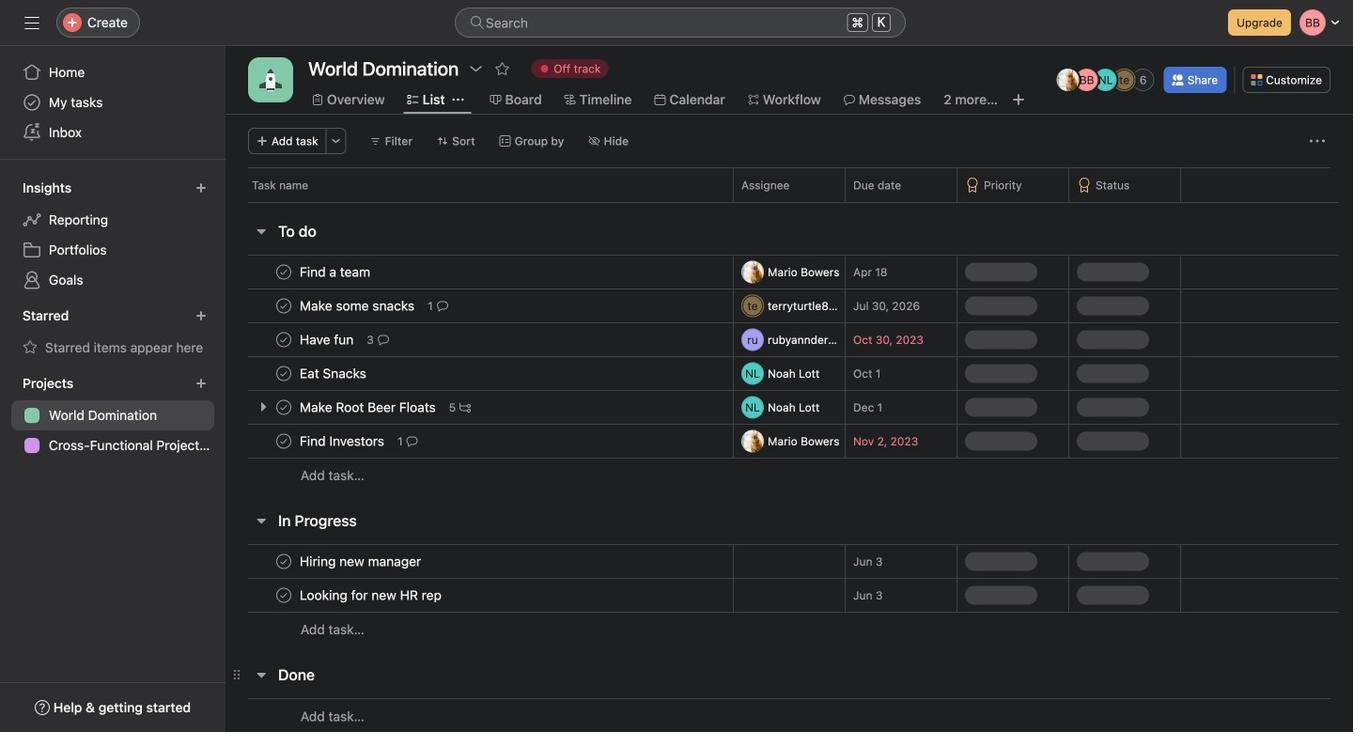 Task type: locate. For each thing, give the bounding box(es) containing it.
find a team cell
[[226, 255, 733, 289]]

insights element
[[0, 171, 226, 299]]

header to do tree grid
[[226, 255, 1353, 492]]

1 vertical spatial 1 comment image
[[407, 436, 418, 447]]

task name text field inside make some snacks cell
[[296, 296, 420, 315]]

mark complete image inside find a team cell
[[273, 261, 295, 283]]

1 comment image
[[437, 300, 448, 312], [407, 436, 418, 447]]

mark complete checkbox inside find a team cell
[[273, 261, 295, 283]]

task name text field inside make root beer floats cell
[[296, 398, 441, 417]]

mark complete checkbox for hiring new manager cell
[[273, 550, 295, 573]]

4 mark complete checkbox from the top
[[273, 550, 295, 573]]

mark complete image inside find investors cell
[[273, 430, 295, 452]]

mark complete checkbox inside hiring new manager cell
[[273, 550, 295, 573]]

task name text field inside looking for new hr rep cell
[[296, 586, 447, 605]]

hiring new manager cell
[[226, 544, 733, 579]]

mark complete image for mark complete option in looking for new hr rep cell
[[273, 584, 295, 607]]

task name text field inside find investors cell
[[296, 432, 390, 451]]

mark complete image inside make some snacks cell
[[273, 295, 295, 317]]

row
[[226, 167, 1353, 202], [248, 201, 1339, 203], [226, 255, 1353, 289], [226, 288, 1353, 323], [226, 322, 1353, 357], [226, 356, 1353, 391], [226, 390, 1353, 425], [226, 424, 1353, 459], [226, 458, 1353, 492], [226, 544, 1353, 579], [226, 578, 1353, 613], [226, 612, 1353, 647], [226, 698, 1353, 732]]

mark complete checkbox inside make root beer floats cell
[[273, 396, 295, 419]]

task name text field inside eat snacks cell
[[296, 364, 372, 383]]

1 horizontal spatial more actions image
[[1310, 133, 1325, 148]]

0 vertical spatial 1 comment image
[[437, 300, 448, 312]]

mark complete image inside looking for new hr rep cell
[[273, 584, 295, 607]]

Task name text field
[[296, 263, 376, 281], [296, 330, 359, 349], [296, 432, 390, 451], [296, 552, 427, 571]]

2 task name text field from the top
[[296, 330, 359, 349]]

mark complete image
[[273, 295, 295, 317], [273, 328, 295, 351], [273, 396, 295, 419], [273, 430, 295, 452], [273, 550, 295, 573], [273, 584, 295, 607]]

3 mark complete image from the top
[[273, 396, 295, 419]]

5 mark complete image from the top
[[273, 550, 295, 573]]

Mark complete checkbox
[[273, 295, 295, 317], [273, 328, 295, 351], [273, 430, 295, 452], [273, 584, 295, 607]]

1 mark complete checkbox from the top
[[273, 295, 295, 317]]

mark complete checkbox for find investors cell
[[273, 430, 295, 452]]

2 vertical spatial collapse task list for this group image
[[254, 667, 269, 682]]

4 mark complete checkbox from the top
[[273, 584, 295, 607]]

2 collapse task list for this group image from the top
[[254, 513, 269, 528]]

mark complete image for mark complete option in make some snacks cell
[[273, 295, 295, 317]]

0 horizontal spatial 1 comment image
[[407, 436, 418, 447]]

task name text field inside hiring new manager cell
[[296, 552, 427, 571]]

have fun cell
[[226, 322, 733, 357]]

1 task name text field from the top
[[296, 296, 420, 315]]

mark complete checkbox inside find investors cell
[[273, 430, 295, 452]]

mark complete image inside hiring new manager cell
[[273, 550, 295, 573]]

3 mark complete checkbox from the top
[[273, 396, 295, 419]]

mark complete checkbox inside looking for new hr rep cell
[[273, 584, 295, 607]]

2 mark complete checkbox from the top
[[273, 328, 295, 351]]

new project or portfolio image
[[195, 378, 207, 389]]

mark complete image inside eat snacks cell
[[273, 362, 295, 385]]

1 mark complete image from the top
[[273, 261, 295, 283]]

mark complete checkbox for looking for new hr rep cell
[[273, 584, 295, 607]]

1 horizontal spatial 1 comment image
[[437, 300, 448, 312]]

add tab image
[[1011, 92, 1026, 107]]

collapse task list for this group image
[[254, 224, 269, 239], [254, 513, 269, 528], [254, 667, 269, 682]]

task name text field inside the have fun cell
[[296, 330, 359, 349]]

header in progress tree grid
[[226, 544, 1353, 647]]

0 vertical spatial mark complete image
[[273, 261, 295, 283]]

task name text field for find investors cell
[[296, 432, 390, 451]]

1 collapse task list for this group image from the top
[[254, 224, 269, 239]]

Search tasks, projects, and more text field
[[455, 8, 906, 38]]

mark complete checkbox inside eat snacks cell
[[273, 362, 295, 385]]

1 comment image down make root beer floats cell
[[407, 436, 418, 447]]

mark complete checkbox inside make some snacks cell
[[273, 295, 295, 317]]

1 mark complete checkbox from the top
[[273, 261, 295, 283]]

Task name text field
[[296, 296, 420, 315], [296, 364, 372, 383], [296, 398, 441, 417], [296, 586, 447, 605]]

Mark complete checkbox
[[273, 261, 295, 283], [273, 362, 295, 385], [273, 396, 295, 419], [273, 550, 295, 573]]

1 comment image up the have fun cell
[[437, 300, 448, 312]]

mark complete checkbox inside the have fun cell
[[273, 328, 295, 351]]

eat snacks cell
[[226, 356, 733, 391]]

1 vertical spatial mark complete image
[[273, 362, 295, 385]]

1 mark complete image from the top
[[273, 295, 295, 317]]

3 task name text field from the top
[[296, 432, 390, 451]]

0 vertical spatial collapse task list for this group image
[[254, 224, 269, 239]]

task name text field for mark complete option in looking for new hr rep cell
[[296, 586, 447, 605]]

4 mark complete image from the top
[[273, 430, 295, 452]]

6 mark complete image from the top
[[273, 584, 295, 607]]

more actions image
[[1310, 133, 1325, 148], [330, 135, 342, 147]]

3 mark complete checkbox from the top
[[273, 430, 295, 452]]

2 mark complete image from the top
[[273, 362, 295, 385]]

3 task name text field from the top
[[296, 398, 441, 417]]

task name text field inside find a team cell
[[296, 263, 376, 281]]

global element
[[0, 46, 226, 159]]

4 task name text field from the top
[[296, 552, 427, 571]]

2 mark complete image from the top
[[273, 328, 295, 351]]

3 collapse task list for this group image from the top
[[254, 667, 269, 682]]

None field
[[455, 8, 906, 38]]

mark complete image
[[273, 261, 295, 283], [273, 362, 295, 385]]

5 subtasks image
[[460, 402, 471, 413]]

projects element
[[0, 366, 226, 464]]

collapse task list for this group image for mark complete checkbox in find a team cell
[[254, 224, 269, 239]]

1 vertical spatial collapse task list for this group image
[[254, 513, 269, 528]]

2 mark complete checkbox from the top
[[273, 362, 295, 385]]

4 task name text field from the top
[[296, 586, 447, 605]]

1 task name text field from the top
[[296, 263, 376, 281]]

2 task name text field from the top
[[296, 364, 372, 383]]



Task type: describe. For each thing, give the bounding box(es) containing it.
mark complete image for mark complete checkbox in find a team cell
[[273, 261, 295, 283]]

0 horizontal spatial more actions image
[[330, 135, 342, 147]]

task name text field for the have fun cell
[[296, 330, 359, 349]]

collapse task list for this group image for mark complete checkbox in the hiring new manager cell
[[254, 513, 269, 528]]

1 comment image for find investors cell
[[407, 436, 418, 447]]

make root beer floats cell
[[226, 390, 733, 425]]

mark complete checkbox for eat snacks cell
[[273, 362, 295, 385]]

mark complete checkbox for find a team cell
[[273, 261, 295, 283]]

looking for new hr rep cell
[[226, 578, 733, 613]]

mark complete image for mark complete option within the find investors cell
[[273, 430, 295, 452]]

show options image
[[468, 61, 483, 76]]

mark complete checkbox for make some snacks cell
[[273, 295, 295, 317]]

starred element
[[0, 299, 226, 366]]

mark complete image for mark complete checkbox in the hiring new manager cell
[[273, 550, 295, 573]]

task name text field for mark complete checkbox in the eat snacks cell
[[296, 364, 372, 383]]

find investors cell
[[226, 424, 733, 459]]

mark complete image for mark complete checkbox in the eat snacks cell
[[273, 362, 295, 385]]

task name text field for mark complete option in make some snacks cell
[[296, 296, 420, 315]]

1 comment image for make some snacks cell
[[437, 300, 448, 312]]

tab actions image
[[453, 94, 464, 105]]

task name text field for hiring new manager cell
[[296, 552, 427, 571]]

mark complete checkbox for the have fun cell
[[273, 328, 295, 351]]

mark complete image for mark complete option inside the the have fun cell
[[273, 328, 295, 351]]

hide sidebar image
[[24, 15, 39, 30]]

mark complete image for mark complete checkbox within make root beer floats cell
[[273, 396, 295, 419]]

task name text field for find a team cell
[[296, 263, 376, 281]]

3 comments image
[[378, 334, 389, 345]]

new insights image
[[195, 182, 207, 194]]

make some snacks cell
[[226, 288, 733, 323]]

rocket image
[[259, 69, 282, 91]]

add items to starred image
[[195, 310, 207, 321]]

add to starred image
[[495, 61, 510, 76]]

expand subtask list for the task make root beer floats image
[[256, 399, 271, 414]]



Task type: vqa. For each thing, say whether or not it's contained in the screenshot.
rocket image
yes



